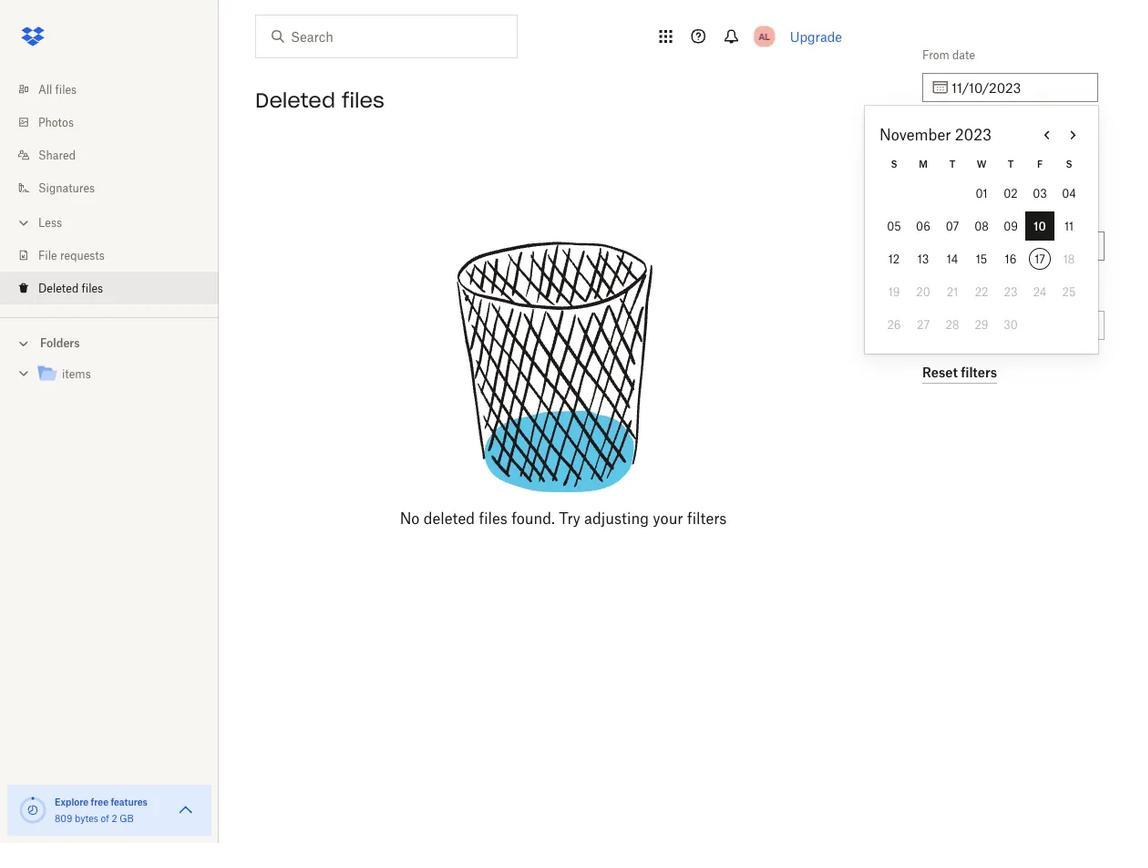 Task type: locate. For each thing, give the bounding box(es) containing it.
all
[[38, 83, 52, 96]]

folder
[[936, 286, 966, 300]]

folders button
[[0, 329, 219, 356]]

from
[[923, 48, 950, 62]]

0 horizontal spatial s
[[891, 158, 898, 170]]

11
[[1065, 219, 1074, 233]]

f
[[1038, 158, 1043, 170]]

from date
[[923, 48, 976, 62]]

0 horizontal spatial deleted files
[[38, 281, 103, 295]]

deleted files
[[255, 88, 385, 113], [38, 281, 103, 295]]

18 button
[[1055, 244, 1084, 274]]

1 horizontal spatial s
[[1067, 158, 1073, 170]]

t
[[950, 158, 956, 170], [1008, 158, 1014, 170]]

0 horizontal spatial t
[[950, 158, 956, 170]]

upgrade link
[[790, 29, 843, 44]]

03
[[1033, 186, 1048, 200]]

To date text field
[[952, 157, 1088, 177]]

22 button
[[968, 277, 997, 306]]

19 button
[[880, 277, 909, 306]]

photos link
[[15, 106, 219, 139]]

t left w
[[950, 158, 956, 170]]

26
[[888, 318, 901, 331]]

2 vertical spatial deleted
[[38, 281, 79, 295]]

shared link
[[15, 139, 219, 171]]

18
[[1064, 252, 1075, 266]]

06 button
[[909, 212, 938, 241]]

shared
[[38, 148, 76, 162]]

dropbox image
[[15, 18, 51, 55]]

bytes
[[75, 813, 98, 824]]

0 vertical spatial deleted
[[255, 88, 336, 113]]

1 horizontal spatial deleted
[[255, 88, 336, 113]]

12 button
[[880, 244, 909, 274]]

deleted files link
[[15, 272, 219, 305]]

22
[[975, 285, 989, 299]]

s
[[891, 158, 898, 170], [1067, 158, 1073, 170]]

14
[[947, 252, 959, 266]]

to
[[923, 127, 935, 141]]

photos
[[38, 115, 74, 129]]

02 button
[[997, 179, 1026, 208]]

date
[[953, 48, 976, 62], [938, 127, 961, 141]]

17 button
[[1026, 244, 1055, 274]]

w
[[977, 158, 987, 170]]

30 button
[[997, 310, 1026, 339]]

quota usage element
[[18, 796, 47, 825]]

date right from at right
[[953, 48, 976, 62]]

0 horizontal spatial deleted
[[38, 281, 79, 295]]

2 s from the left
[[1067, 158, 1073, 170]]

809
[[55, 813, 72, 824]]

25
[[1063, 285, 1076, 299]]

s right "f"
[[1067, 158, 1073, 170]]

28
[[946, 318, 960, 331]]

less image
[[15, 214, 33, 232]]

s left m on the right top of the page
[[891, 158, 898, 170]]

november
[[880, 126, 952, 144]]

list
[[0, 62, 219, 317]]

file requests link
[[15, 239, 219, 272]]

in folder
[[923, 286, 966, 300]]

1 vertical spatial deleted
[[923, 207, 963, 220]]

0 vertical spatial date
[[953, 48, 976, 62]]

m
[[919, 158, 928, 170]]

t left "f"
[[1008, 158, 1014, 170]]

date right to
[[938, 127, 961, 141]]

adjusting
[[585, 510, 649, 528]]

03 button
[[1026, 179, 1055, 208]]

07 button
[[938, 212, 968, 241]]

2 horizontal spatial deleted
[[923, 207, 963, 220]]

08 button
[[968, 212, 997, 241]]

1 horizontal spatial t
[[1008, 158, 1014, 170]]

1 vertical spatial date
[[938, 127, 961, 141]]

deleted files inside list item
[[38, 281, 103, 295]]

13
[[918, 252, 930, 266]]

0 vertical spatial deleted files
[[255, 88, 385, 113]]

04 button
[[1055, 179, 1084, 208]]

09
[[1004, 219, 1019, 233]]

1 vertical spatial deleted files
[[38, 281, 103, 295]]

14 button
[[938, 244, 968, 274]]

no
[[400, 510, 420, 528]]

24 button
[[1026, 277, 1055, 306]]

1 horizontal spatial deleted files
[[255, 88, 385, 113]]

17
[[1035, 252, 1046, 266]]

12
[[889, 252, 900, 266]]



Task type: vqa. For each thing, say whether or not it's contained in the screenshot.
In folder
yes



Task type: describe. For each thing, give the bounding box(es) containing it.
free
[[91, 797, 109, 808]]

24
[[1034, 285, 1047, 299]]

files inside list item
[[82, 281, 103, 295]]

1 s from the left
[[891, 158, 898, 170]]

08
[[975, 219, 989, 233]]

to date
[[923, 127, 961, 141]]

items
[[62, 368, 91, 381]]

date for from date
[[953, 48, 976, 62]]

by
[[966, 207, 979, 220]]

try
[[559, 510, 581, 528]]

in
[[923, 286, 933, 300]]

15
[[976, 252, 988, 266]]

november 2023
[[880, 126, 992, 144]]

gb
[[120, 813, 134, 824]]

signatures link
[[15, 171, 219, 204]]

upgrade
[[790, 29, 843, 44]]

29 button
[[968, 310, 997, 339]]

all files
[[38, 83, 77, 96]]

13 button
[[909, 244, 938, 274]]

19
[[889, 285, 900, 299]]

deleted by
[[923, 207, 979, 220]]

your
[[653, 510, 684, 528]]

20 button
[[909, 277, 938, 306]]

no deleted files found. try adjusting your filters
[[400, 510, 727, 528]]

01
[[976, 186, 988, 200]]

less
[[38, 216, 62, 229]]

16 button
[[997, 244, 1026, 274]]

requests
[[60, 249, 105, 262]]

06
[[917, 219, 931, 233]]

27
[[917, 318, 930, 331]]

21
[[947, 285, 959, 299]]

items link
[[36, 362, 204, 387]]

11 button
[[1055, 212, 1084, 241]]

2
[[112, 813, 117, 824]]

30
[[1004, 318, 1018, 331]]

04
[[1063, 186, 1077, 200]]

features
[[111, 797, 148, 808]]

signatures
[[38, 181, 95, 195]]

05
[[888, 219, 902, 233]]

05 button
[[880, 212, 909, 241]]

1 t from the left
[[950, 158, 956, 170]]

file requests
[[38, 249, 105, 262]]

date for to date
[[938, 127, 961, 141]]

list containing all files
[[0, 62, 219, 317]]

deleted files list item
[[0, 272, 219, 305]]

02
[[1004, 186, 1018, 200]]

29
[[975, 318, 989, 331]]

23 button
[[997, 277, 1026, 306]]

From date text field
[[952, 78, 1088, 98]]

2 t from the left
[[1008, 158, 1014, 170]]

of
[[101, 813, 109, 824]]

23
[[1005, 285, 1018, 299]]

25 button
[[1055, 277, 1084, 306]]

26 button
[[880, 310, 909, 339]]

21 button
[[938, 277, 968, 306]]

found.
[[512, 510, 555, 528]]

folders
[[40, 337, 80, 350]]

deleted inside list item
[[38, 281, 79, 295]]

deleted
[[424, 510, 475, 528]]

explore free features 809 bytes of 2 gb
[[55, 797, 148, 824]]

10
[[1034, 219, 1047, 233]]

explore
[[55, 797, 89, 808]]

09 button
[[997, 212, 1026, 241]]

20
[[917, 285, 931, 299]]

07
[[946, 219, 960, 233]]

28 button
[[938, 310, 968, 339]]

16
[[1006, 252, 1017, 266]]

file
[[38, 249, 57, 262]]

10 button
[[1026, 212, 1055, 241]]

01 button
[[968, 179, 997, 208]]

filters
[[688, 510, 727, 528]]

all files link
[[15, 73, 219, 106]]



